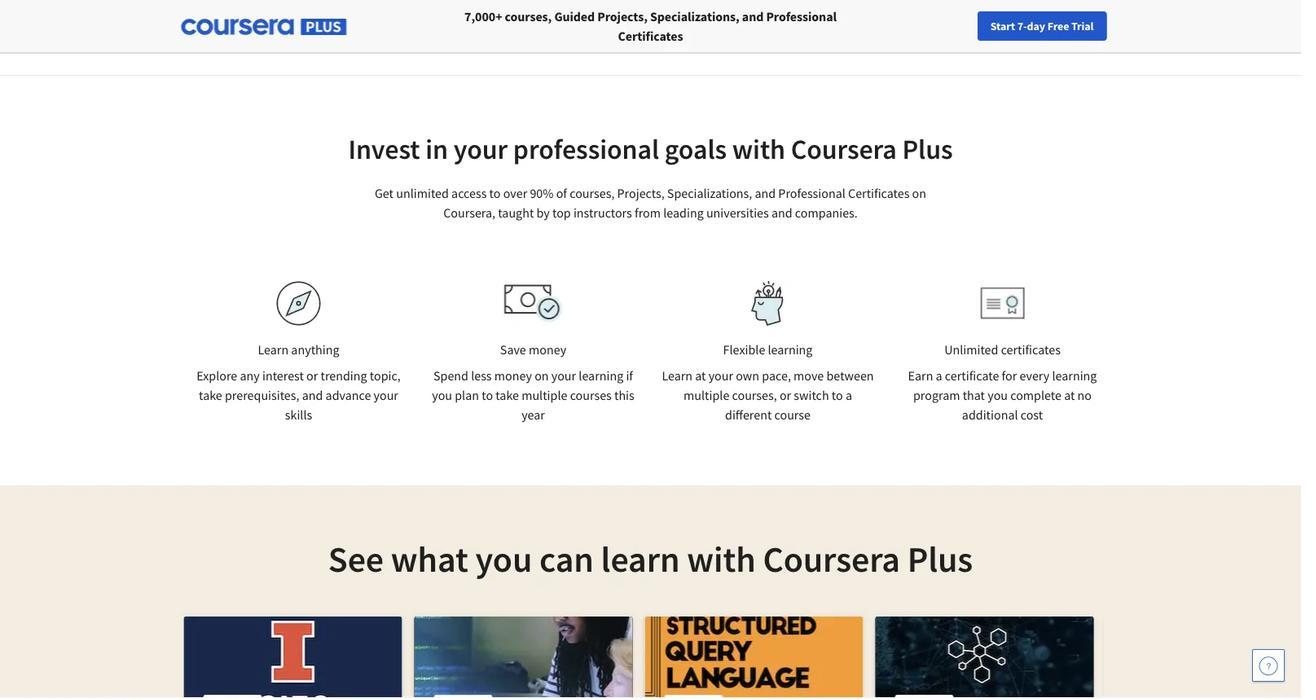 Task type: describe. For each thing, give the bounding box(es) containing it.
learn anything image
[[276, 281, 321, 326]]

flexible learning
[[723, 341, 813, 358]]

you inside spend less money on your learning if you plan to take multiple courses this year
[[432, 387, 452, 403]]

certificates inside 7,000+ courses, guided projects, specializations, and professional certificates
[[618, 28, 683, 44]]

1 horizontal spatial you
[[475, 536, 532, 581]]

unlimited certificates image
[[981, 287, 1025, 320]]

own
[[736, 367, 759, 384]]

taught
[[498, 204, 534, 221]]

courses, inside learn at your own pace, move between multiple courses, or switch to a different course
[[732, 387, 777, 403]]

spend
[[433, 367, 468, 384]]

earn
[[908, 367, 933, 384]]

see
[[328, 536, 384, 581]]

certificates inside get unlimited access to over 90% of courses, projects, specializations, and professional certificates on coursera, taught by top instructors from leading universities and companies.
[[848, 185, 910, 201]]

flexible learning image
[[740, 281, 796, 326]]

or inside explore any interest or trending topic, take prerequisites, and advance your skills
[[306, 367, 318, 384]]

in
[[425, 132, 448, 167]]

find your new career link
[[946, 16, 1064, 37]]

guided
[[554, 8, 595, 24]]

on inside spend less money on your learning if you plan to take multiple courses this year
[[535, 367, 549, 384]]

instructors
[[573, 204, 632, 221]]

less
[[471, 367, 492, 384]]

career
[[1024, 19, 1056, 33]]

companies.
[[795, 204, 858, 221]]

interest
[[262, 367, 304, 384]]

spend less money on your learning if you plan to take multiple courses this year
[[432, 367, 634, 423]]

any
[[240, 367, 260, 384]]

start
[[991, 19, 1015, 33]]

take inside spend less money on your learning if you plan to take multiple courses this year
[[496, 387, 519, 403]]

with for learn
[[687, 536, 756, 581]]

top
[[552, 204, 571, 221]]

course
[[774, 407, 811, 423]]

specializations, inside get unlimited access to over 90% of courses, projects, specializations, and professional certificates on coursera, taught by top instructors from leading universities and companies.
[[667, 185, 752, 201]]

learn for learn at your own pace, move between multiple courses, or switch to a different course
[[662, 367, 693, 384]]

you inside earn a certificate for every learning program that you complete at no additional cost
[[988, 387, 1008, 403]]

universities
[[706, 204, 769, 221]]

university of michigan image
[[638, 0, 680, 42]]

money inside spend less money on your learning if you plan to take multiple courses this year
[[494, 367, 532, 384]]

university of illinois at urbana-champaign image
[[189, 7, 317, 33]]

learning for earn a certificate for every learning program that you complete at no additional cost
[[1052, 367, 1097, 384]]

get unlimited access to over 90% of courses, projects, specializations, and professional certificates on coursera, taught by top instructors from leading universities and companies.
[[375, 185, 926, 221]]

if
[[626, 367, 633, 384]]

find your new career
[[954, 19, 1056, 33]]

year
[[522, 407, 545, 423]]

coursera,
[[443, 204, 495, 221]]

skills
[[285, 407, 312, 423]]

every
[[1020, 367, 1050, 384]]

this
[[614, 387, 634, 403]]

courses
[[570, 387, 612, 403]]

projects, inside 7,000+ courses, guided projects, specializations, and professional certificates
[[597, 8, 648, 24]]

take inside explore any interest or trending topic, take prerequisites, and advance your skills
[[199, 387, 222, 403]]

unlimited certificates
[[944, 341, 1061, 358]]

a inside earn a certificate for every learning program that you complete at no additional cost
[[936, 367, 942, 384]]

move
[[794, 367, 824, 384]]

free
[[1047, 19, 1069, 33]]

save money image
[[504, 284, 563, 323]]

trending
[[321, 367, 367, 384]]

plan
[[455, 387, 479, 403]]

goals
[[665, 132, 727, 167]]

certificate
[[945, 367, 999, 384]]

unlimited
[[396, 185, 449, 201]]

cost
[[1021, 407, 1043, 423]]

a inside learn at your own pace, move between multiple courses, or switch to a different course
[[846, 387, 852, 403]]

to inside spend less money on your learning if you plan to take multiple courses this year
[[482, 387, 493, 403]]

plus for invest in your professional goals with coursera plus
[[902, 132, 953, 167]]

and inside 7,000+ courses, guided projects, specializations, and professional certificates
[[742, 8, 764, 24]]

projects, inside get unlimited access to over 90% of courses, projects, specializations, and professional certificates on coursera, taught by top instructors from leading universities and companies.
[[617, 185, 665, 201]]

earn a certificate for every learning program that you complete at no additional cost
[[908, 367, 1097, 423]]

your inside learn at your own pace, move between multiple courses, or switch to a different course
[[709, 367, 733, 384]]

leading teams: developing as a leader. university of illinois at urbana-champaign. course element
[[184, 617, 402, 698]]

learn for learn anything
[[258, 341, 289, 358]]

0 vertical spatial money
[[529, 341, 566, 358]]

topic,
[[370, 367, 401, 384]]

90%
[[530, 185, 554, 201]]

from
[[635, 204, 661, 221]]

no
[[1078, 387, 1092, 403]]

to inside learn at your own pace, move between multiple courses, or switch to a different course
[[832, 387, 843, 403]]

switch
[[794, 387, 829, 403]]

day
[[1027, 19, 1045, 33]]

learning for spend less money on your learning if you plan to take multiple courses this year
[[579, 367, 623, 384]]

show notifications image
[[1081, 20, 1101, 40]]

over
[[503, 185, 527, 201]]

can
[[539, 536, 594, 581]]

get
[[375, 185, 394, 201]]

1 horizontal spatial learning
[[768, 341, 813, 358]]

your right find
[[977, 19, 999, 33]]

courses, inside get unlimited access to over 90% of courses, projects, specializations, and professional certificates on coursera, taught by top instructors from leading universities and companies.
[[570, 185, 615, 201]]

learn at your own pace, move between multiple courses, or switch to a different course
[[662, 367, 874, 423]]

professional
[[513, 132, 659, 167]]

see what you can learn with coursera plus
[[328, 536, 973, 581]]



Task type: vqa. For each thing, say whether or not it's contained in the screenshot.
Product
no



Task type: locate. For each thing, give the bounding box(es) containing it.
at left own
[[695, 367, 706, 384]]

projects,
[[597, 8, 648, 24], [617, 185, 665, 201]]

your inside explore any interest or trending topic, take prerequisites, and advance your skills
[[374, 387, 398, 403]]

0 horizontal spatial take
[[199, 387, 222, 403]]

certificates
[[1001, 341, 1061, 358]]

2 vertical spatial courses,
[[732, 387, 777, 403]]

0 vertical spatial on
[[912, 185, 926, 201]]

1 horizontal spatial courses,
[[570, 185, 615, 201]]

help center image
[[1259, 656, 1278, 675]]

1 take from the left
[[199, 387, 222, 403]]

courses, inside 7,000+ courses, guided projects, specializations, and professional certificates
[[505, 8, 552, 24]]

2 horizontal spatial courses,
[[732, 387, 777, 403]]

1 vertical spatial a
[[846, 387, 852, 403]]

0 vertical spatial at
[[695, 367, 706, 384]]

and
[[742, 8, 764, 24], [755, 185, 776, 201], [771, 204, 792, 221], [302, 387, 323, 403]]

2 horizontal spatial learning
[[1052, 367, 1097, 384]]

money down save
[[494, 367, 532, 384]]

leading
[[663, 204, 704, 221]]

your down topic, at the bottom
[[374, 387, 398, 403]]

introduction to programming with python and java. university of pennsylvania. specialization (4 courses) element
[[875, 617, 1094, 698]]

professional
[[766, 8, 837, 24], [778, 185, 846, 201]]

2 multiple from the left
[[684, 387, 729, 403]]

0 horizontal spatial multiple
[[522, 387, 567, 403]]

coursera for see what you can learn with coursera plus
[[763, 536, 900, 581]]

0 vertical spatial learn
[[258, 341, 289, 358]]

different
[[725, 407, 772, 423]]

1 horizontal spatial multiple
[[684, 387, 729, 403]]

professional inside 7,000+ courses, guided projects, specializations, and professional certificates
[[766, 8, 837, 24]]

at inside earn a certificate for every learning program that you complete at no additional cost
[[1064, 387, 1075, 403]]

0 vertical spatial professional
[[766, 8, 837, 24]]

to down between
[[832, 387, 843, 403]]

between
[[827, 367, 874, 384]]

0 vertical spatial coursera
[[791, 132, 897, 167]]

unlimited
[[944, 341, 998, 358]]

0 horizontal spatial learning
[[579, 367, 623, 384]]

prerequisites,
[[225, 387, 299, 403]]

or down anything
[[306, 367, 318, 384]]

that
[[963, 387, 985, 403]]

courses,
[[505, 8, 552, 24], [570, 185, 615, 201], [732, 387, 777, 403]]

learn
[[601, 536, 680, 581]]

0 horizontal spatial learn
[[258, 341, 289, 358]]

1 multiple from the left
[[522, 387, 567, 403]]

1 vertical spatial specializations,
[[667, 185, 752, 201]]

coursera plus image
[[181, 19, 347, 35]]

2 horizontal spatial you
[[988, 387, 1008, 403]]

with right goals
[[732, 132, 785, 167]]

1 vertical spatial courses,
[[570, 185, 615, 201]]

and inside explore any interest or trending topic, take prerequisites, and advance your skills
[[302, 387, 323, 403]]

anything
[[291, 341, 339, 358]]

learning inside spend less money on your learning if you plan to take multiple courses this year
[[579, 367, 623, 384]]

learn inside learn at your own pace, move between multiple courses, or switch to a different course
[[662, 367, 693, 384]]

1 vertical spatial at
[[1064, 387, 1075, 403]]

coursera for invest in your professional goals with coursera plus
[[791, 132, 897, 167]]

money
[[529, 341, 566, 358], [494, 367, 532, 384]]

save
[[500, 341, 526, 358]]

your left own
[[709, 367, 733, 384]]

take
[[199, 387, 222, 403], [496, 387, 519, 403]]

explore any interest or trending topic, take prerequisites, and advance your skills
[[197, 367, 401, 423]]

0 vertical spatial plus
[[902, 132, 953, 167]]

courses, up instructors
[[570, 185, 615, 201]]

courses, up different
[[732, 387, 777, 403]]

sas image
[[733, 7, 795, 33]]

professional inside get unlimited access to over 90% of courses, projects, specializations, and professional certificates on coursera, taught by top instructors from leading universities and companies.
[[778, 185, 846, 201]]

trial
[[1071, 19, 1094, 33]]

you
[[432, 387, 452, 403], [988, 387, 1008, 403], [475, 536, 532, 581]]

0 vertical spatial projects,
[[597, 8, 648, 24]]

your up courses
[[551, 367, 576, 384]]

a
[[936, 367, 942, 384], [846, 387, 852, 403]]

new
[[1001, 19, 1022, 33]]

learn up interest
[[258, 341, 289, 358]]

to inside get unlimited access to over 90% of courses, projects, specializations, and professional certificates on coursera, taught by top instructors from leading universities and companies.
[[489, 185, 501, 201]]

johns hopkins university image
[[957, 5, 1112, 35]]

for
[[1002, 367, 1017, 384]]

your inside spend less money on your learning if you plan to take multiple courses this year
[[551, 367, 576, 384]]

1 vertical spatial plus
[[907, 536, 973, 581]]

1 horizontal spatial or
[[780, 387, 791, 403]]

with for goals
[[732, 132, 785, 167]]

1 vertical spatial on
[[535, 367, 549, 384]]

to left over
[[489, 185, 501, 201]]

1 vertical spatial or
[[780, 387, 791, 403]]

0 horizontal spatial a
[[846, 387, 852, 403]]

learn anything
[[258, 341, 339, 358]]

additional
[[962, 407, 1018, 423]]

specializations,
[[650, 8, 740, 24], [667, 185, 752, 201]]

a right earn
[[936, 367, 942, 384]]

1 horizontal spatial at
[[1064, 387, 1075, 403]]

multiple
[[522, 387, 567, 403], [684, 387, 729, 403]]

take down explore in the left of the page
[[199, 387, 222, 403]]

1 vertical spatial with
[[687, 536, 756, 581]]

learning
[[768, 341, 813, 358], [579, 367, 623, 384], [1052, 367, 1097, 384]]

by
[[536, 204, 550, 221]]

7,000+
[[464, 8, 502, 24]]

0 horizontal spatial or
[[306, 367, 318, 384]]

learning up courses
[[579, 367, 623, 384]]

advance
[[326, 387, 371, 403]]

on inside get unlimited access to over 90% of courses, projects, specializations, and professional certificates on coursera, taught by top instructors from leading universities and companies.
[[912, 185, 926, 201]]

learning up pace,
[[768, 341, 813, 358]]

find
[[954, 19, 975, 33]]

you up additional
[[988, 387, 1008, 403]]

at inside learn at your own pace, move between multiple courses, or switch to a different course
[[695, 367, 706, 384]]

1 vertical spatial projects,
[[617, 185, 665, 201]]

invest in your professional goals with coursera plus
[[348, 132, 953, 167]]

flexible
[[723, 341, 765, 358]]

google image
[[497, 5, 585, 35]]

0 horizontal spatial you
[[432, 387, 452, 403]]

0 horizontal spatial certificates
[[618, 28, 683, 44]]

learn right if
[[662, 367, 693, 384]]

the structured query language (sql). university of colorado boulder. course element
[[645, 617, 863, 698]]

multiple up year
[[522, 387, 567, 403]]

0 horizontal spatial on
[[535, 367, 549, 384]]

1 horizontal spatial certificates
[[848, 185, 910, 201]]

or inside learn at your own pace, move between multiple courses, or switch to a different course
[[780, 387, 791, 403]]

1 horizontal spatial learn
[[662, 367, 693, 384]]

complete
[[1010, 387, 1062, 403]]

0 vertical spatial certificates
[[618, 28, 683, 44]]

0 vertical spatial with
[[732, 132, 785, 167]]

0 horizontal spatial courses,
[[505, 8, 552, 24]]

plus for see what you can learn with coursera plus
[[907, 536, 973, 581]]

0 vertical spatial or
[[306, 367, 318, 384]]

projects, up from
[[617, 185, 665, 201]]

None search field
[[224, 10, 615, 43]]

python for everybody. university of michigan. specialization (5 courses) element
[[414, 617, 633, 698]]

take right plan
[[496, 387, 519, 403]]

your right in
[[454, 132, 508, 167]]

coursera
[[791, 132, 897, 167], [763, 536, 900, 581]]

multiple inside spend less money on your learning if you plan to take multiple courses this year
[[522, 387, 567, 403]]

save money
[[500, 341, 566, 358]]

what
[[391, 536, 468, 581]]

0 vertical spatial courses,
[[505, 8, 552, 24]]

multiple up different
[[684, 387, 729, 403]]

7,000+ courses, guided projects, specializations, and professional certificates
[[464, 8, 837, 44]]

or up course
[[780, 387, 791, 403]]

learning inside earn a certificate for every learning program that you complete at no additional cost
[[1052, 367, 1097, 384]]

with right learn
[[687, 536, 756, 581]]

learn
[[258, 341, 289, 358], [662, 367, 693, 384]]

at left 'no'
[[1064, 387, 1075, 403]]

1 horizontal spatial take
[[496, 387, 519, 403]]

pace,
[[762, 367, 791, 384]]

to right plan
[[482, 387, 493, 403]]

a down between
[[846, 387, 852, 403]]

0 vertical spatial a
[[936, 367, 942, 384]]

1 horizontal spatial a
[[936, 367, 942, 384]]

access
[[451, 185, 487, 201]]

on
[[912, 185, 926, 201], [535, 367, 549, 384]]

projects, right guided
[[597, 8, 648, 24]]

multiple inside learn at your own pace, move between multiple courses, or switch to a different course
[[684, 387, 729, 403]]

start 7-day free trial button
[[977, 11, 1107, 41]]

program
[[913, 387, 960, 403]]

invest
[[348, 132, 420, 167]]

7-
[[1017, 19, 1027, 33]]

1 vertical spatial money
[[494, 367, 532, 384]]

to
[[489, 185, 501, 201], [482, 387, 493, 403], [832, 387, 843, 403]]

with
[[732, 132, 785, 167], [687, 536, 756, 581]]

you down 'spend'
[[432, 387, 452, 403]]

at
[[695, 367, 706, 384], [1064, 387, 1075, 403]]

0 horizontal spatial at
[[695, 367, 706, 384]]

learning up 'no'
[[1052, 367, 1097, 384]]

1 vertical spatial coursera
[[763, 536, 900, 581]]

1 vertical spatial professional
[[778, 185, 846, 201]]

start 7-day free trial
[[991, 19, 1094, 33]]

or
[[306, 367, 318, 384], [780, 387, 791, 403]]

your
[[977, 19, 999, 33], [454, 132, 508, 167], [551, 367, 576, 384], [709, 367, 733, 384], [374, 387, 398, 403]]

of
[[556, 185, 567, 201]]

money right save
[[529, 341, 566, 358]]

specializations, inside 7,000+ courses, guided projects, specializations, and professional certificates
[[650, 8, 740, 24]]

courses, right 7,000+
[[505, 8, 552, 24]]

plus
[[902, 132, 953, 167], [907, 536, 973, 581]]

1 vertical spatial certificates
[[848, 185, 910, 201]]

1 vertical spatial learn
[[662, 367, 693, 384]]

0 vertical spatial specializations,
[[650, 8, 740, 24]]

1 horizontal spatial on
[[912, 185, 926, 201]]

2 take from the left
[[496, 387, 519, 403]]

you left 'can'
[[475, 536, 532, 581]]

explore
[[197, 367, 237, 384]]



